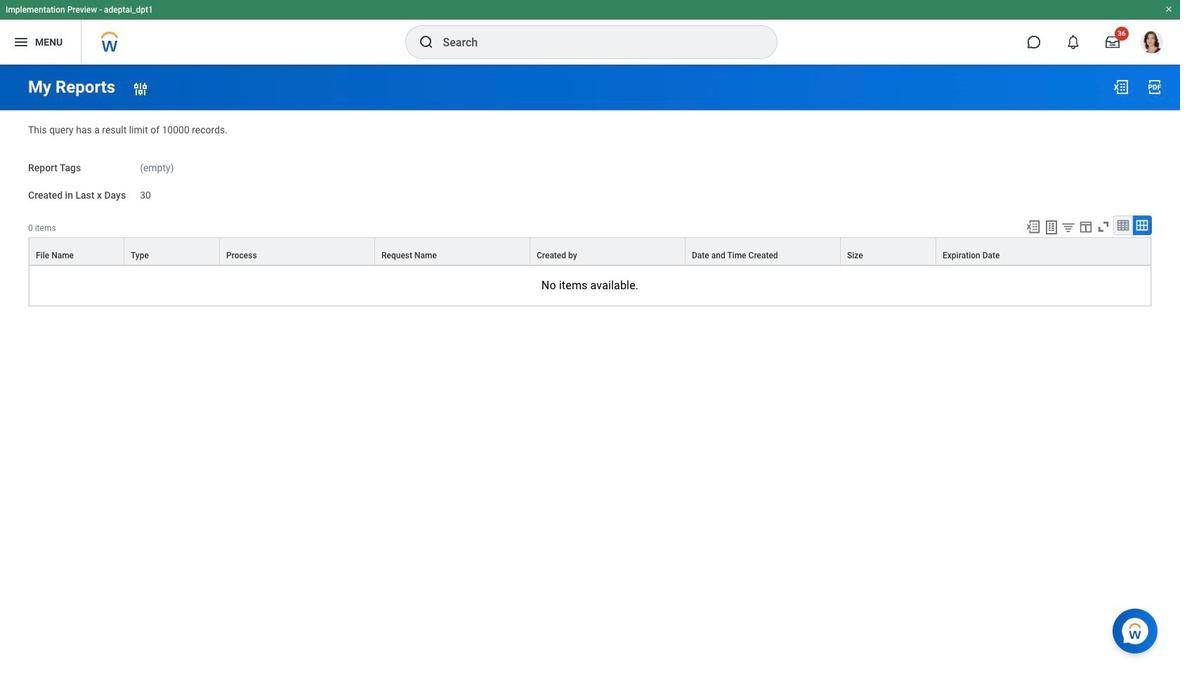 Task type: describe. For each thing, give the bounding box(es) containing it.
inbox large image
[[1106, 35, 1120, 49]]

change selection image
[[132, 80, 149, 97]]

table image
[[1116, 219, 1131, 233]]

click to view/edit grid preferences image
[[1079, 219, 1094, 235]]

close environment banner image
[[1165, 5, 1173, 13]]

Search Workday  search field
[[443, 27, 748, 58]]

profile logan mcneil image
[[1141, 31, 1164, 56]]

export to excel image
[[1113, 79, 1130, 96]]

fullscreen image
[[1096, 219, 1112, 235]]



Task type: locate. For each thing, give the bounding box(es) containing it.
toolbar
[[1020, 216, 1152, 238]]

select to filter grid data image
[[1061, 220, 1076, 235]]

banner
[[0, 0, 1180, 65]]

expand table image
[[1135, 219, 1150, 233]]

row
[[29, 238, 1152, 267]]

export to excel image
[[1026, 219, 1041, 235]]

main content
[[0, 65, 1180, 320]]

view printable version (pdf) image
[[1147, 79, 1164, 96]]

justify image
[[13, 34, 30, 51]]

notifications large image
[[1067, 35, 1081, 49]]

export to worksheets image
[[1043, 219, 1060, 236]]

search image
[[418, 34, 435, 51]]



Task type: vqa. For each thing, say whether or not it's contained in the screenshot.
Export to Excel image
yes



